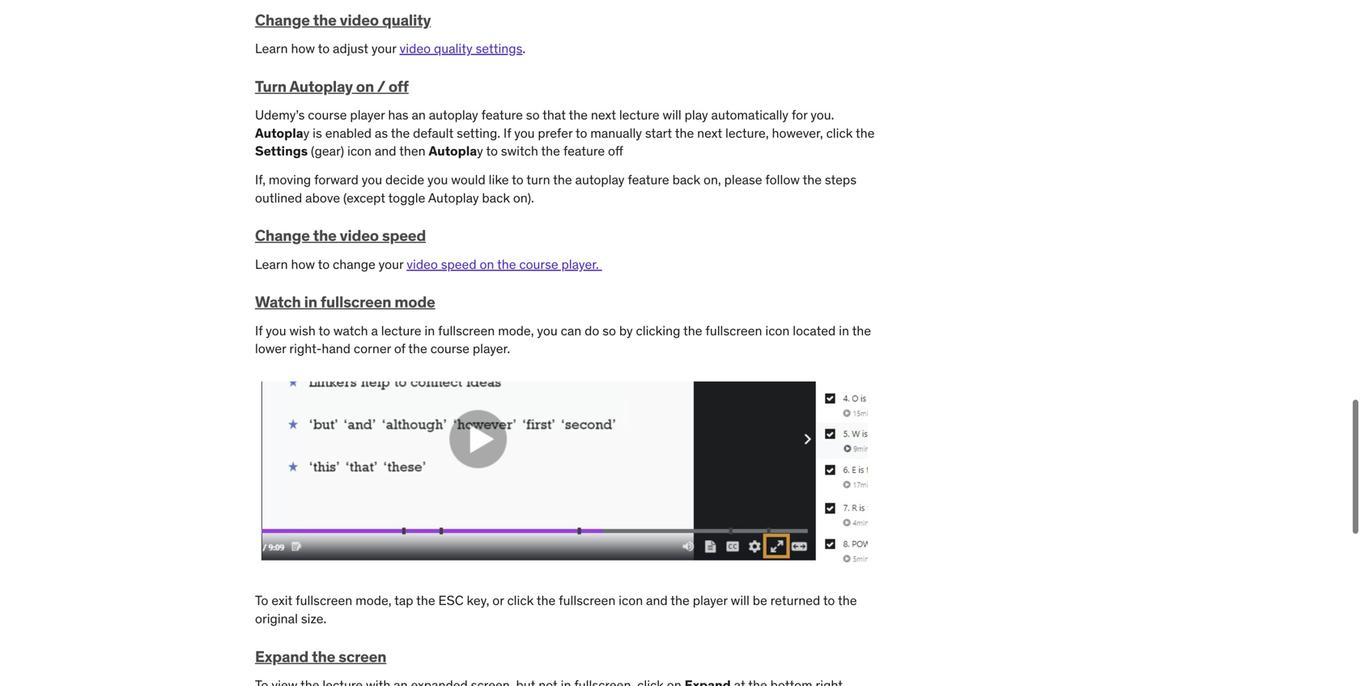 Task type: locate. For each thing, give the bounding box(es) containing it.
will left be at the bottom right of the page
[[731, 592, 750, 609]]

however,
[[772, 125, 823, 141]]

1 vertical spatial autoplay
[[428, 189, 479, 206]]

0 horizontal spatial autoplay
[[290, 76, 353, 96]]

turn
[[527, 171, 550, 188]]

by
[[619, 322, 633, 339]]

autoplay up the "is"
[[290, 76, 353, 96]]

for
[[792, 106, 808, 123]]

0 horizontal spatial on
[[356, 76, 374, 96]]

0 horizontal spatial off
[[389, 76, 409, 96]]

1 horizontal spatial click
[[827, 125, 853, 141]]

2 horizontal spatial icon
[[766, 322, 790, 339]]

feature up "setting."
[[482, 106, 523, 123]]

learn up turn
[[255, 40, 288, 57]]

click down you.
[[827, 125, 853, 141]]

0 vertical spatial back
[[673, 171, 701, 188]]

video
[[340, 10, 379, 29], [400, 40, 431, 57], [340, 226, 379, 245], [407, 256, 438, 272]]

0 vertical spatial player
[[350, 106, 385, 123]]

0 horizontal spatial player
[[350, 106, 385, 123]]

0 horizontal spatial autoplay
[[429, 106, 478, 123]]

1 horizontal spatial so
[[603, 322, 616, 339]]

1 vertical spatial course
[[519, 256, 559, 272]]

back left on,
[[673, 171, 701, 188]]

in up wish
[[304, 292, 317, 312]]

and inside to exit fullscreen mode, tap the esc key, or click the fullscreen icon and the player will be returned to the original size.
[[646, 592, 668, 609]]

video up change
[[340, 226, 379, 245]]

1 horizontal spatial on
[[480, 256, 494, 272]]

1 horizontal spatial autoplay
[[428, 189, 479, 206]]

1 horizontal spatial next
[[697, 125, 723, 141]]

how
[[291, 40, 315, 57], [291, 256, 315, 272]]

player
[[350, 106, 385, 123], [693, 592, 728, 609]]

0 vertical spatial course
[[308, 106, 347, 123]]

mode, left can
[[498, 322, 534, 339]]

1 vertical spatial click
[[507, 592, 534, 609]]

autoplay down the would
[[428, 189, 479, 206]]

to right like
[[512, 171, 524, 188]]

or
[[493, 592, 504, 609]]

lecture inside udemy's course player has an autoplay feature so that the next lecture will play automatically for you. autopla y is enabled as the default setting. if you prefer to manually start the next lecture, however, click the settings (gear) icon and then autopla y to switch the feature off
[[619, 106, 660, 123]]

learn up watch
[[255, 256, 288, 272]]

0 horizontal spatial next
[[591, 106, 616, 123]]

autopla down udemy's
[[255, 125, 303, 141]]

1 vertical spatial autopla
[[429, 143, 477, 159]]

you up the switch
[[514, 125, 535, 141]]

0 vertical spatial learn
[[255, 40, 288, 57]]

how for change
[[291, 256, 315, 272]]

autoplay inside 'if, moving forward you decide you would like to turn the autoplay feature back on, please follow the steps outlined above (except toggle autoplay back on).'
[[428, 189, 479, 206]]

turn autoplay on / off
[[255, 76, 409, 96]]

to inside to exit fullscreen mode, tap the esc key, or click the fullscreen icon and the player will be returned to the original size.
[[824, 592, 835, 609]]

video quality settings link
[[400, 40, 523, 57]]

so left that
[[526, 106, 540, 123]]

the down above
[[313, 226, 337, 245]]

autoplay
[[429, 106, 478, 123], [575, 171, 625, 188]]

returned
[[771, 592, 821, 609]]

will inside udemy's course player has an autoplay feature so that the next lecture will play automatically for you. autopla y is enabled as the default setting. if you prefer to manually start the next lecture, however, click the settings (gear) icon and then autopla y to switch the feature off
[[663, 106, 682, 123]]

autoplay up default
[[429, 106, 478, 123]]

fullscreen
[[321, 292, 391, 312], [438, 322, 495, 339], [706, 322, 763, 339], [296, 592, 353, 609], [559, 592, 616, 609]]

you up "(except"
[[362, 171, 382, 188]]

udemy's course player has an autoplay feature so that the next lecture will play automatically for you. autopla y is enabled as the default setting. if you prefer to manually start the next lecture, however, click the settings (gear) icon and then autopla y to switch the feature off
[[255, 106, 875, 159]]

autoplay inside udemy's course player has an autoplay feature so that the next lecture will play automatically for you. autopla y is enabled as the default setting. if you prefer to manually start the next lecture, however, click the settings (gear) icon and then autopla y to switch the feature off
[[429, 106, 478, 123]]

course down on).
[[519, 256, 559, 272]]

0 horizontal spatial in
[[304, 292, 317, 312]]

0 horizontal spatial icon
[[347, 143, 372, 159]]

toggle
[[388, 189, 426, 206]]

if, moving forward you decide you would like to turn the autoplay feature back on, please follow the steps outlined above (except toggle autoplay back on).
[[255, 171, 857, 206]]

learn for learn how to adjust your video quality settings .
[[255, 40, 288, 57]]

1 vertical spatial mode,
[[356, 592, 392, 609]]

settings
[[255, 143, 308, 159]]

that
[[543, 106, 566, 123]]

change up turn
[[255, 10, 310, 29]]

1 how from the top
[[291, 40, 315, 57]]

mode, left tap
[[356, 592, 392, 609]]

autopla down default
[[429, 143, 477, 159]]

.
[[523, 40, 526, 57]]

1 vertical spatial will
[[731, 592, 750, 609]]

1 vertical spatial icon
[[766, 322, 790, 339]]

off down manually
[[608, 143, 624, 159]]

hand
[[322, 340, 351, 357]]

in
[[304, 292, 317, 312], [425, 322, 435, 339], [839, 322, 850, 339]]

back
[[673, 171, 701, 188], [482, 189, 510, 206]]

quality up "learn how to adjust your video quality settings ."
[[382, 10, 431, 29]]

y down "setting."
[[477, 143, 483, 159]]

click
[[827, 125, 853, 141], [507, 592, 534, 609]]

and
[[375, 143, 397, 159], [646, 592, 668, 609]]

1 vertical spatial if
[[255, 322, 263, 339]]

0 vertical spatial quality
[[382, 10, 431, 29]]

feature
[[482, 106, 523, 123], [564, 143, 605, 159], [628, 171, 670, 188]]

1 vertical spatial learn
[[255, 256, 288, 272]]

screen
[[339, 647, 387, 666]]

player up as
[[350, 106, 385, 123]]

quality left settings
[[434, 40, 473, 57]]

to right returned
[[824, 592, 835, 609]]

course
[[308, 106, 347, 123], [519, 256, 559, 272], [431, 340, 470, 357]]

0 horizontal spatial course
[[308, 106, 347, 123]]

key,
[[467, 592, 490, 609]]

1 learn from the top
[[255, 40, 288, 57]]

1 vertical spatial back
[[482, 189, 510, 206]]

the right clicking
[[684, 322, 703, 339]]

0 horizontal spatial mode,
[[356, 592, 392, 609]]

0 vertical spatial change
[[255, 10, 310, 29]]

autoplay
[[290, 76, 353, 96], [428, 189, 479, 206]]

the right returned
[[838, 592, 857, 609]]

0 horizontal spatial so
[[526, 106, 540, 123]]

1 vertical spatial feature
[[564, 143, 605, 159]]

1 horizontal spatial speed
[[441, 256, 477, 272]]

click right or
[[507, 592, 534, 609]]

1 vertical spatial how
[[291, 256, 315, 272]]

2 how from the top
[[291, 256, 315, 272]]

corner
[[354, 340, 391, 357]]

lecture up of
[[381, 322, 422, 339]]

1 horizontal spatial player
[[693, 592, 728, 609]]

0 vertical spatial autoplay
[[290, 76, 353, 96]]

if up lower
[[255, 322, 263, 339]]

1 vertical spatial and
[[646, 592, 668, 609]]

1 vertical spatial player
[[693, 592, 728, 609]]

0 horizontal spatial and
[[375, 143, 397, 159]]

1 horizontal spatial player.
[[562, 256, 599, 272]]

as
[[375, 125, 388, 141]]

follow
[[766, 171, 800, 188]]

1 horizontal spatial lecture
[[619, 106, 660, 123]]

you
[[514, 125, 535, 141], [362, 171, 382, 188], [428, 171, 448, 188], [266, 322, 286, 339], [537, 322, 558, 339]]

to
[[318, 40, 330, 57], [576, 125, 588, 141], [486, 143, 498, 159], [512, 171, 524, 188], [318, 256, 330, 272], [319, 322, 330, 339], [824, 592, 835, 609]]

0 vertical spatial off
[[389, 76, 409, 96]]

so left by
[[603, 322, 616, 339]]

change
[[333, 256, 376, 272]]

0 vertical spatial if
[[504, 125, 511, 141]]

2 vertical spatial course
[[431, 340, 470, 357]]

0 horizontal spatial autopla
[[255, 125, 303, 141]]

so inside if you wish to watch a lecture in fullscreen mode, you can do so by clicking the fullscreen icon located in the lower right-hand corner of the course player.
[[603, 322, 616, 339]]

autopla
[[255, 125, 303, 141], [429, 143, 477, 159]]

in down mode
[[425, 322, 435, 339]]

the down prefer
[[541, 143, 560, 159]]

0 vertical spatial icon
[[347, 143, 372, 159]]

0 vertical spatial mode,
[[498, 322, 534, 339]]

lower
[[255, 340, 286, 357]]

your right change
[[379, 256, 404, 272]]

0 horizontal spatial will
[[663, 106, 682, 123]]

2 learn from the top
[[255, 256, 288, 272]]

video up mode
[[407, 256, 438, 272]]

1 vertical spatial so
[[603, 322, 616, 339]]

how up turn autoplay on / off
[[291, 40, 315, 57]]

feature down start
[[628, 171, 670, 188]]

then
[[399, 143, 426, 159]]

mode, inside if you wish to watch a lecture in fullscreen mode, you can do so by clicking the fullscreen icon located in the lower right-hand corner of the course player.
[[498, 322, 534, 339]]

0 vertical spatial click
[[827, 125, 853, 141]]

0 horizontal spatial if
[[255, 322, 263, 339]]

0 vertical spatial speed
[[382, 226, 426, 245]]

1 horizontal spatial course
[[431, 340, 470, 357]]

1 horizontal spatial will
[[731, 592, 750, 609]]

1 vertical spatial next
[[697, 125, 723, 141]]

1 vertical spatial lecture
[[381, 322, 422, 339]]

the up steps at right top
[[856, 125, 875, 141]]

on
[[356, 76, 374, 96], [480, 256, 494, 272]]

1 horizontal spatial off
[[608, 143, 624, 159]]

player left be at the bottom right of the page
[[693, 592, 728, 609]]

the right of
[[408, 340, 428, 357]]

icon inside to exit fullscreen mode, tap the esc key, or click the fullscreen icon and the player will be returned to the original size.
[[619, 592, 643, 609]]

on).
[[513, 189, 534, 206]]

exit
[[272, 592, 293, 609]]

player inside to exit fullscreen mode, tap the esc key, or click the fullscreen icon and the player will be returned to the original size.
[[693, 592, 728, 609]]

1 horizontal spatial icon
[[619, 592, 643, 609]]

1 horizontal spatial feature
[[564, 143, 605, 159]]

2 change from the top
[[255, 226, 310, 245]]

the down has
[[391, 125, 410, 141]]

0 vertical spatial your
[[372, 40, 397, 57]]

the left steps at right top
[[803, 171, 822, 188]]

tap
[[395, 592, 414, 609]]

please
[[725, 171, 763, 188]]

how for adjust
[[291, 40, 315, 57]]

esc
[[439, 592, 464, 609]]

1 vertical spatial autoplay
[[575, 171, 625, 188]]

0 vertical spatial y
[[303, 125, 310, 141]]

lecture up start
[[619, 106, 660, 123]]

next
[[591, 106, 616, 123], [697, 125, 723, 141]]

if
[[504, 125, 511, 141], [255, 322, 263, 339]]

1 vertical spatial on
[[480, 256, 494, 272]]

change for change the video speed
[[255, 226, 310, 245]]

player inside udemy's course player has an autoplay feature so that the next lecture will play automatically for you. autopla y is enabled as the default setting. if you prefer to manually start the next lecture, however, click the settings (gear) icon and then autopla y to switch the feature off
[[350, 106, 385, 123]]

course up the "is"
[[308, 106, 347, 123]]

your right 'adjust' on the left
[[372, 40, 397, 57]]

player.
[[562, 256, 599, 272], [473, 340, 510, 357]]

autoplay down manually
[[575, 171, 625, 188]]

an
[[412, 106, 426, 123]]

1 horizontal spatial and
[[646, 592, 668, 609]]

y left the "is"
[[303, 125, 310, 141]]

if you wish to watch a lecture in fullscreen mode, you can do so by clicking the fullscreen icon located in the lower right-hand corner of the course player.
[[255, 322, 872, 357]]

a
[[371, 322, 378, 339]]

1 horizontal spatial autopla
[[429, 143, 477, 159]]

watch in fullscreen mode
[[255, 292, 435, 312]]

in right 'located' at the top right
[[839, 322, 850, 339]]

0 vertical spatial lecture
[[619, 106, 660, 123]]

1 vertical spatial quality
[[434, 40, 473, 57]]

back down like
[[482, 189, 510, 206]]

1 change from the top
[[255, 10, 310, 29]]

the right the "turn"
[[553, 171, 572, 188]]

autoplay inside 'if, moving forward you decide you would like to turn the autoplay feature back on, please follow the steps outlined above (except toggle autoplay back on).'
[[575, 171, 625, 188]]

to down "setting."
[[486, 143, 498, 159]]

feature down prefer
[[564, 143, 605, 159]]

your for change
[[379, 256, 404, 272]]

icon
[[347, 143, 372, 159], [766, 322, 790, 339], [619, 592, 643, 609]]

course inside if you wish to watch a lecture in fullscreen mode, you can do so by clicking the fullscreen icon located in the lower right-hand corner of the course player.
[[431, 340, 470, 357]]

0 horizontal spatial lecture
[[381, 322, 422, 339]]

1 horizontal spatial mode,
[[498, 322, 534, 339]]

right-
[[289, 340, 322, 357]]

mode,
[[498, 322, 534, 339], [356, 592, 392, 609]]

next up manually
[[591, 106, 616, 123]]

change the video speed
[[255, 226, 426, 245]]

0 vertical spatial autoplay
[[429, 106, 478, 123]]

2 vertical spatial feature
[[628, 171, 670, 188]]

lecture inside if you wish to watch a lecture in fullscreen mode, you can do so by clicking the fullscreen icon located in the lower right-hand corner of the course player.
[[381, 322, 422, 339]]

play
[[685, 106, 708, 123]]

how up watch
[[291, 256, 315, 272]]

next down "play"
[[697, 125, 723, 141]]

1 vertical spatial player.
[[473, 340, 510, 357]]

to inside if you wish to watch a lecture in fullscreen mode, you can do so by clicking the fullscreen icon located in the lower right-hand corner of the course player.
[[319, 322, 330, 339]]

course right of
[[431, 340, 470, 357]]

so
[[526, 106, 540, 123], [603, 322, 616, 339]]

1 vertical spatial change
[[255, 226, 310, 245]]

(gear)
[[311, 143, 344, 159]]

wish
[[290, 322, 316, 339]]

change the video quality
[[255, 10, 431, 29]]

0 vertical spatial will
[[663, 106, 682, 123]]

if up the switch
[[504, 125, 511, 141]]

change down "outlined"
[[255, 226, 310, 245]]

learn for learn how to change your video speed on the course player.
[[255, 256, 288, 272]]

0 horizontal spatial quality
[[382, 10, 431, 29]]

1 horizontal spatial autoplay
[[575, 171, 625, 188]]

0 vertical spatial so
[[526, 106, 540, 123]]

0 vertical spatial and
[[375, 143, 397, 159]]

to up hand
[[319, 322, 330, 339]]

1 vertical spatial off
[[608, 143, 624, 159]]

1 vertical spatial your
[[379, 256, 404, 272]]

2 vertical spatial icon
[[619, 592, 643, 609]]

0 horizontal spatial click
[[507, 592, 534, 609]]

1 horizontal spatial if
[[504, 125, 511, 141]]

off right /
[[389, 76, 409, 96]]

your
[[372, 40, 397, 57], [379, 256, 404, 272]]

0 vertical spatial how
[[291, 40, 315, 57]]

off
[[389, 76, 409, 96], [608, 143, 624, 159]]

click inside udemy's course player has an autoplay feature so that the next lecture will play automatically for you. autopla y is enabled as the default setting. if you prefer to manually start the next lecture, however, click the settings (gear) icon and then autopla y to switch the feature off
[[827, 125, 853, 141]]

will
[[663, 106, 682, 123], [731, 592, 750, 609]]

be
[[753, 592, 768, 609]]

the
[[313, 10, 337, 29], [569, 106, 588, 123], [391, 125, 410, 141], [675, 125, 694, 141], [856, 125, 875, 141], [541, 143, 560, 159], [553, 171, 572, 188], [803, 171, 822, 188], [313, 226, 337, 245], [497, 256, 516, 272], [684, 322, 703, 339], [853, 322, 872, 339], [408, 340, 428, 357], [416, 592, 435, 609], [537, 592, 556, 609], [671, 592, 690, 609], [838, 592, 857, 609], [312, 647, 335, 666]]

quality
[[382, 10, 431, 29], [434, 40, 473, 57]]

you left can
[[537, 322, 558, 339]]

will up start
[[663, 106, 682, 123]]

icon inside if you wish to watch a lecture in fullscreen mode, you can do so by clicking the fullscreen icon located in the lower right-hand corner of the course player.
[[766, 322, 790, 339]]

the left be at the bottom right of the page
[[671, 592, 690, 609]]

1 horizontal spatial y
[[477, 143, 483, 159]]



Task type: describe. For each thing, give the bounding box(es) containing it.
icon inside udemy's course player has an autoplay feature so that the next lecture will play automatically for you. autopla y is enabled as the default setting. if you prefer to manually start the next lecture, however, click the settings (gear) icon and then autopla y to switch the feature off
[[347, 143, 372, 159]]

switch
[[501, 143, 539, 159]]

on,
[[704, 171, 721, 188]]

0 horizontal spatial speed
[[382, 226, 426, 245]]

course inside udemy's course player has an autoplay feature so that the next lecture will play automatically for you. autopla y is enabled as the default setting. if you prefer to manually start the next lecture, however, click the settings (gear) icon and then autopla y to switch the feature off
[[308, 106, 347, 123]]

expand
[[255, 647, 309, 666]]

0 horizontal spatial y
[[303, 125, 310, 141]]

the down "play"
[[675, 125, 694, 141]]

video speed on the course player. link
[[407, 256, 602, 272]]

0 vertical spatial autopla
[[255, 125, 303, 141]]

the right 'located' at the top right
[[853, 322, 872, 339]]

like
[[489, 171, 509, 188]]

to left 'adjust' on the left
[[318, 40, 330, 57]]

feature inside 'if, moving forward you decide you would like to turn the autoplay feature back on, please follow the steps outlined above (except toggle autoplay back on).'
[[628, 171, 670, 188]]

lecture,
[[726, 125, 769, 141]]

off inside udemy's course player has an autoplay feature so that the next lecture will play automatically for you. autopla y is enabled as the default setting. if you prefer to manually start the next lecture, however, click the settings (gear) icon and then autopla y to switch the feature off
[[608, 143, 624, 159]]

located
[[793, 322, 836, 339]]

to inside 'if, moving forward you decide you would like to turn the autoplay feature back on, please follow the steps outlined above (except toggle autoplay back on).'
[[512, 171, 524, 188]]

the down on).
[[497, 256, 516, 272]]

video up 'adjust' on the left
[[340, 10, 379, 29]]

prefer
[[538, 125, 573, 141]]

and inside udemy's course player has an autoplay feature so that the next lecture will play automatically for you. autopla y is enabled as the default setting. if you prefer to manually start the next lecture, however, click the settings (gear) icon and then autopla y to switch the feature off
[[375, 143, 397, 159]]

you left the would
[[428, 171, 448, 188]]

you.
[[811, 106, 835, 123]]

will inside to exit fullscreen mode, tap the esc key, or click the fullscreen icon and the player will be returned to the original size.
[[731, 592, 750, 609]]

original
[[255, 610, 298, 627]]

to exit fullscreen mode, tap the esc key, or click the fullscreen icon and the player will be returned to the original size.
[[255, 592, 857, 627]]

watch
[[255, 292, 301, 312]]

0 horizontal spatial feature
[[482, 106, 523, 123]]

you inside udemy's course player has an autoplay feature so that the next lecture will play automatically for you. autopla y is enabled as the default setting. if you prefer to manually start the next lecture, however, click the settings (gear) icon and then autopla y to switch the feature off
[[514, 125, 535, 141]]

watch
[[334, 322, 368, 339]]

turn
[[255, 76, 287, 96]]

/
[[377, 76, 385, 96]]

learn how to change your video speed on the course player.
[[255, 256, 602, 272]]

settings
[[476, 40, 523, 57]]

1 horizontal spatial in
[[425, 322, 435, 339]]

the right or
[[537, 592, 556, 609]]

has
[[388, 106, 409, 123]]

moving
[[269, 171, 311, 188]]

if inside udemy's course player has an autoplay feature so that the next lecture will play automatically for you. autopla y is enabled as the default setting. if you prefer to manually start the next lecture, however, click the settings (gear) icon and then autopla y to switch the feature off
[[504, 125, 511, 141]]

udemy's
[[255, 106, 305, 123]]

can
[[561, 322, 582, 339]]

to right prefer
[[576, 125, 588, 141]]

start
[[645, 125, 672, 141]]

would
[[451, 171, 486, 188]]

0 horizontal spatial back
[[482, 189, 510, 206]]

the up 'adjust' on the left
[[313, 10, 337, 29]]

click inside to exit fullscreen mode, tap the esc key, or click the fullscreen icon and the player will be returned to the original size.
[[507, 592, 534, 609]]

the right that
[[569, 106, 588, 123]]

1 horizontal spatial quality
[[434, 40, 473, 57]]

expand the screen
[[255, 647, 387, 666]]

above
[[306, 189, 340, 206]]

is
[[313, 125, 322, 141]]

if,
[[255, 171, 266, 188]]

learn how to adjust your video quality settings .
[[255, 40, 529, 57]]

if inside if you wish to watch a lecture in fullscreen mode, you can do so by clicking the fullscreen icon located in the lower right-hand corner of the course player.
[[255, 322, 263, 339]]

to left change
[[318, 256, 330, 272]]

the left screen
[[312, 647, 335, 666]]

outlined
[[255, 189, 302, 206]]

of
[[394, 340, 406, 357]]

video right 'adjust' on the left
[[400, 40, 431, 57]]

(except
[[343, 189, 386, 206]]

setting.
[[457, 125, 501, 141]]

steps
[[825, 171, 857, 188]]

mode, inside to exit fullscreen mode, tap the esc key, or click the fullscreen icon and the player will be returned to the original size.
[[356, 592, 392, 609]]

so inside udemy's course player has an autoplay feature so that the next lecture will play automatically for you. autopla y is enabled as the default setting. if you prefer to manually start the next lecture, however, click the settings (gear) icon and then autopla y to switch the feature off
[[526, 106, 540, 123]]

default
[[413, 125, 454, 141]]

watch_full_screen_mode.jpg image
[[262, 381, 868, 564]]

manually
[[591, 125, 642, 141]]

0 vertical spatial next
[[591, 106, 616, 123]]

automatically
[[712, 106, 789, 123]]

1 vertical spatial speed
[[441, 256, 477, 272]]

to
[[255, 592, 269, 609]]

mode
[[395, 292, 435, 312]]

adjust
[[333, 40, 369, 57]]

1 horizontal spatial back
[[673, 171, 701, 188]]

your for adjust
[[372, 40, 397, 57]]

the right tap
[[416, 592, 435, 609]]

clicking
[[636, 322, 681, 339]]

0 vertical spatial player.
[[562, 256, 599, 272]]

you up lower
[[266, 322, 286, 339]]

change for change the video quality
[[255, 10, 310, 29]]

2 horizontal spatial in
[[839, 322, 850, 339]]

enabled
[[325, 125, 372, 141]]

do
[[585, 322, 600, 339]]

size.
[[301, 610, 327, 627]]

2 horizontal spatial course
[[519, 256, 559, 272]]

forward
[[314, 171, 359, 188]]

player. inside if you wish to watch a lecture in fullscreen mode, you can do so by clicking the fullscreen icon located in the lower right-hand corner of the course player.
[[473, 340, 510, 357]]

0 vertical spatial on
[[356, 76, 374, 96]]

decide
[[386, 171, 425, 188]]



Task type: vqa. For each thing, say whether or not it's contained in the screenshot.
​​​Enter your name or company name. Include a 60 character headline, or quick description of your expertise. Write a short bio. Upload a profile picture.
no



